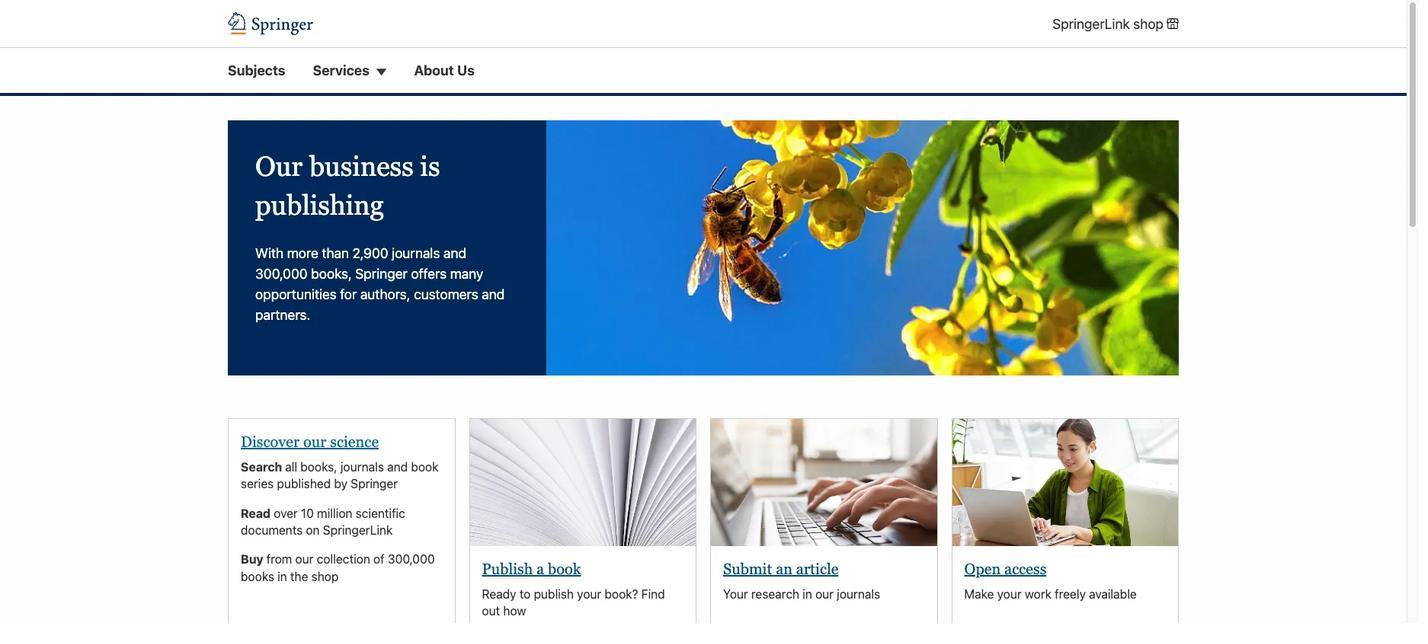 Task type: vqa. For each thing, say whether or not it's contained in the screenshot.
SPRINGER within all books, journals and book series published by Springer
yes



Task type: describe. For each thing, give the bounding box(es) containing it.
services button
[[313, 60, 387, 81]]

2,900
[[353, 245, 388, 261]]

publish a book
[[482, 561, 581, 577]]

our
[[255, 151, 303, 182]]

our for from
[[295, 553, 314, 567]]

1 vertical spatial and
[[482, 287, 505, 303]]

find
[[642, 587, 665, 601]]

freely
[[1055, 587, 1086, 601]]

on
[[306, 524, 320, 537]]

1 vertical spatial in
[[803, 587, 812, 601]]

our business is publishing
[[255, 151, 440, 221]]

about
[[414, 63, 454, 79]]

journals for your research in our journals
[[837, 587, 881, 601]]

series
[[241, 477, 274, 491]]

in inside the "from our collection of 300,000 books in the shop"
[[278, 570, 287, 584]]

journals inside the all books, journals and book series published by springer
[[341, 460, 384, 474]]

10
[[301, 507, 314, 520]]

the
[[290, 570, 308, 584]]

all books, journals and book series published by springer
[[241, 460, 439, 491]]

submit
[[723, 561, 772, 577]]

scientific
[[356, 507, 405, 520]]

publishing
[[255, 190, 384, 221]]

1 horizontal spatial springerlink
[[1053, 16, 1130, 32]]

submit an article link
[[723, 561, 839, 577]]

how
[[503, 604, 526, 618]]

all
[[285, 460, 297, 474]]

make your work freely available
[[965, 587, 1137, 601]]

to
[[520, 587, 531, 601]]

publish
[[534, 587, 574, 601]]

research
[[752, 587, 800, 601]]

publish
[[482, 561, 533, 577]]

publish a book link
[[482, 561, 581, 577]]

subjects
[[228, 63, 285, 79]]

more
[[287, 245, 318, 261]]

available
[[1089, 587, 1137, 601]]

partners.
[[255, 307, 310, 323]]

of
[[373, 553, 385, 567]]

published
[[277, 477, 331, 491]]

open access image
[[952, 419, 1178, 546]]

us
[[457, 63, 475, 79]]

for authors,
[[340, 287, 411, 303]]

search
[[241, 460, 285, 474]]

1 horizontal spatial book
[[548, 561, 581, 577]]

is
[[420, 151, 440, 182]]

discover our science link
[[241, 434, 379, 450]]

and inside the all books, journals and book series published by springer
[[387, 460, 408, 474]]

books, inside the all books, journals and book series published by springer
[[301, 460, 337, 474]]

books
[[241, 570, 274, 584]]

from
[[266, 553, 292, 567]]

over 10 million scientific documents on springerlink
[[241, 507, 405, 537]]

by
[[334, 477, 348, 491]]

work
[[1025, 587, 1052, 601]]

business
[[309, 151, 414, 182]]



Task type: locate. For each thing, give the bounding box(es) containing it.
your
[[577, 587, 602, 601], [998, 587, 1022, 601]]

open access link
[[965, 561, 1047, 577]]

over
[[274, 507, 298, 520]]

open
[[965, 561, 1001, 577]]

0 vertical spatial book
[[411, 460, 439, 474]]

book?
[[605, 587, 638, 601]]

1 vertical spatial 300,000
[[388, 553, 435, 567]]

0 vertical spatial our
[[303, 434, 327, 450]]

our
[[303, 434, 327, 450], [295, 553, 314, 567], [816, 587, 834, 601]]

many
[[450, 266, 483, 282]]

in left the
[[278, 570, 287, 584]]

2 vertical spatial and
[[387, 460, 408, 474]]

2 your from the left
[[998, 587, 1022, 601]]

your inside ready to publish your book? find out how
[[577, 587, 602, 601]]

your
[[723, 587, 748, 601]]

subjects link
[[228, 60, 285, 81]]

make
[[965, 587, 994, 601]]

journals inside "with more than 2,900 journals and 300,000 books, springer offers many opportunities for authors, customers and partners."
[[392, 245, 440, 261]]

customers
[[414, 287, 478, 303]]

our for discover
[[303, 434, 327, 450]]

science
[[330, 434, 379, 450]]

and down many
[[482, 287, 505, 303]]

book inside the all books, journals and book series published by springer
[[411, 460, 439, 474]]

springer for and
[[351, 477, 398, 491]]

1 vertical spatial books,
[[301, 460, 337, 474]]

0 horizontal spatial in
[[278, 570, 287, 584]]

article
[[796, 561, 839, 577]]

our inside the "from our collection of 300,000 books in the shop"
[[295, 553, 314, 567]]

1 vertical spatial springerlink
[[323, 524, 393, 537]]

0 horizontal spatial your
[[577, 587, 602, 601]]

a
[[537, 561, 544, 577]]

1 horizontal spatial journals
[[392, 245, 440, 261]]

your down open access at the bottom right
[[998, 587, 1022, 601]]

and
[[444, 245, 466, 261], [482, 287, 505, 303], [387, 460, 408, 474]]

1 your from the left
[[577, 587, 602, 601]]

1 horizontal spatial shop
[[1134, 16, 1164, 32]]

0 horizontal spatial and
[[387, 460, 408, 474]]

1 horizontal spatial in
[[803, 587, 812, 601]]

our down the article
[[816, 587, 834, 601]]

journals for with more than 2,900 journals and 300,000 books, springer offers many opportunities for authors, customers and partners.
[[392, 245, 440, 261]]

springer for 2,900
[[355, 266, 408, 282]]

publish a book image
[[470, 419, 696, 546]]

book
[[411, 460, 439, 474], [548, 561, 581, 577]]

springer inside the all books, journals and book series published by springer
[[351, 477, 398, 491]]

and up many
[[444, 245, 466, 261]]

0 horizontal spatial springerlink
[[323, 524, 393, 537]]

springerlink inside over 10 million scientific documents on springerlink
[[323, 524, 393, 537]]

collection
[[317, 553, 370, 567]]

shop
[[1134, 16, 1164, 32], [311, 570, 339, 584]]

springer
[[355, 266, 408, 282], [351, 477, 398, 491]]

springerlink shop link
[[1053, 13, 1179, 34]]

with more than 2,900 journals and 300,000 books, springer offers many opportunities for authors, customers and partners.
[[255, 245, 505, 323]]

books,
[[311, 266, 352, 282], [301, 460, 337, 474]]

ready to publish your book? find out how
[[482, 587, 665, 618]]

books, inside "with more than 2,900 journals and 300,000 books, springer offers many opportunities for authors, customers and partners."
[[311, 266, 352, 282]]

0 vertical spatial 300,000
[[255, 266, 308, 282]]

services
[[313, 63, 370, 79]]

in
[[278, 570, 287, 584], [803, 587, 812, 601]]

0 vertical spatial in
[[278, 570, 287, 584]]

0 vertical spatial shop
[[1134, 16, 1164, 32]]

open access
[[965, 561, 1047, 577]]

discover
[[241, 434, 300, 450]]

with
[[255, 245, 284, 261]]

offers
[[411, 266, 447, 282]]

journals down the article
[[837, 587, 881, 601]]

0 vertical spatial journals
[[392, 245, 440, 261]]

0 vertical spatial and
[[444, 245, 466, 261]]

0 vertical spatial springer
[[355, 266, 408, 282]]

1 vertical spatial journals
[[341, 460, 384, 474]]

our up the
[[295, 553, 314, 567]]

0 vertical spatial springerlink
[[1053, 16, 1130, 32]]

springer inside "with more than 2,900 journals and 300,000 books, springer offers many opportunities for authors, customers and partners."
[[355, 266, 408, 282]]

300,000 inside "with more than 2,900 journals and 300,000 books, springer offers many opportunities for authors, customers and partners."
[[255, 266, 308, 282]]

your research in our journals
[[723, 587, 881, 601]]

springerlink
[[1053, 16, 1130, 32], [323, 524, 393, 537]]

than
[[322, 245, 349, 261]]

from our collection of 300,000 books in the shop
[[241, 553, 435, 584]]

your left "book?"
[[577, 587, 602, 601]]

0 horizontal spatial shop
[[311, 570, 339, 584]]

an
[[776, 561, 793, 577]]

1 horizontal spatial and
[[444, 245, 466, 261]]

0 vertical spatial books,
[[311, 266, 352, 282]]

out
[[482, 604, 500, 618]]

300,000
[[255, 266, 308, 282], [388, 553, 435, 567]]

shop inside the "from our collection of 300,000 books in the shop"
[[311, 570, 339, 584]]

2 vertical spatial our
[[816, 587, 834, 601]]

1 horizontal spatial 300,000
[[388, 553, 435, 567]]

0 horizontal spatial 300,000
[[255, 266, 308, 282]]

submit an article image
[[711, 419, 937, 546]]

our left science
[[303, 434, 327, 450]]

1 vertical spatial our
[[295, 553, 314, 567]]

opportunities
[[255, 287, 337, 303]]

springerlink shop
[[1053, 16, 1164, 32]]

0 horizontal spatial journals
[[341, 460, 384, 474]]

300,000 inside the "from our collection of 300,000 books in the shop"
[[388, 553, 435, 567]]

0 horizontal spatial book
[[411, 460, 439, 474]]

2 vertical spatial journals
[[837, 587, 881, 601]]

million
[[317, 507, 353, 520]]

300,000 right the 'of'
[[388, 553, 435, 567]]

springer home image
[[228, 12, 313, 35]]

1 horizontal spatial your
[[998, 587, 1022, 601]]

books, up published
[[301, 460, 337, 474]]

and up scientific
[[387, 460, 408, 474]]

1 vertical spatial springer
[[351, 477, 398, 491]]

journals
[[392, 245, 440, 261], [341, 460, 384, 474], [837, 587, 881, 601]]

ready
[[482, 587, 517, 601]]

2 horizontal spatial journals
[[837, 587, 881, 601]]

springer up for authors,
[[355, 266, 408, 282]]

documents
[[241, 524, 303, 537]]

read
[[241, 507, 271, 520]]

2 horizontal spatial and
[[482, 287, 505, 303]]

1 vertical spatial shop
[[311, 570, 339, 584]]

journals down science
[[341, 460, 384, 474]]

1 vertical spatial book
[[548, 561, 581, 577]]

journals up offers
[[392, 245, 440, 261]]

access
[[1005, 561, 1047, 577]]

books, down the than
[[311, 266, 352, 282]]

discover our science
[[241, 434, 379, 450]]

about us
[[414, 63, 475, 79]]

in down the article
[[803, 587, 812, 601]]

submit an article
[[723, 561, 839, 577]]

300,000 down with
[[255, 266, 308, 282]]

springer up scientific
[[351, 477, 398, 491]]

about us link
[[414, 60, 475, 81]]

buy
[[241, 553, 266, 567]]



